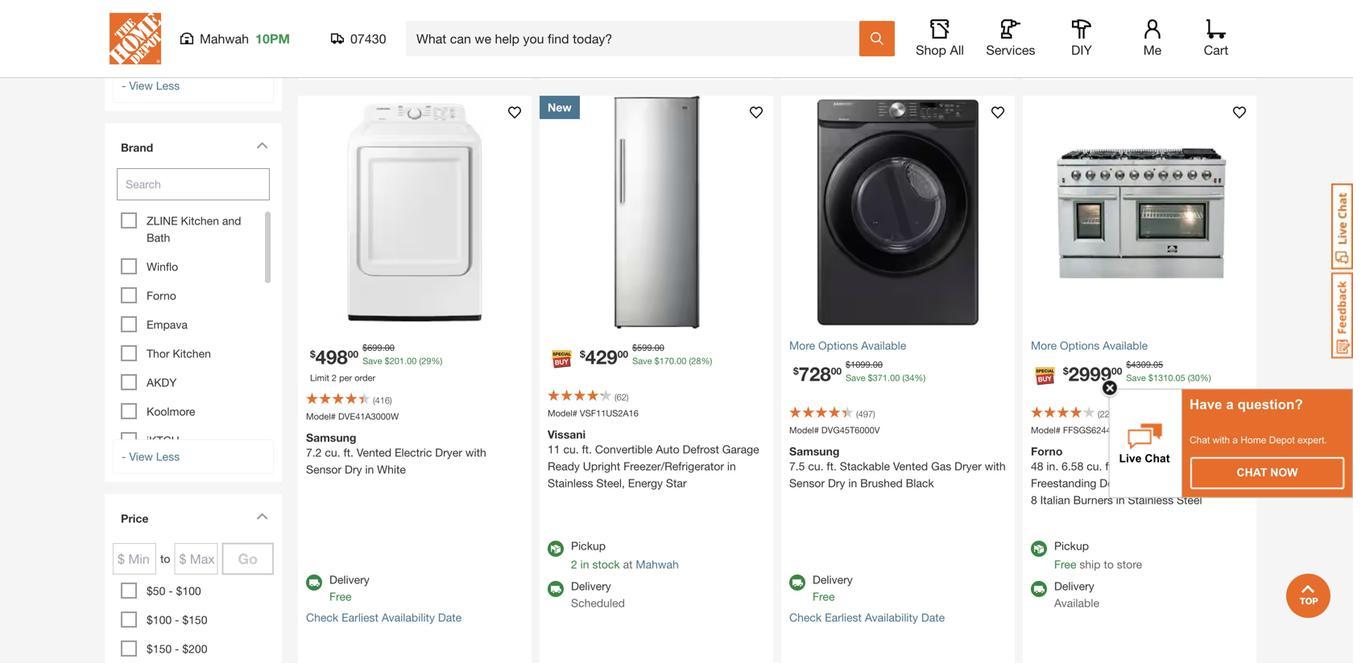 Task type: locate. For each thing, give the bounding box(es) containing it.
00 up "371"
[[873, 360, 883, 370]]

0 vertical spatial gas
[[932, 460, 952, 473]]

and
[[222, 214, 241, 228]]

akdy
[[147, 376, 177, 390]]

%) right 201
[[431, 356, 443, 367]]

1 horizontal spatial free
[[813, 591, 835, 604]]

samsung up 7.2
[[306, 431, 357, 445]]

view down zline
[[129, 79, 153, 92]]

( 62 )
[[615, 392, 629, 403]]

2 caret icon image from the top
[[256, 513, 268, 521]]

check earliest availability date link
[[306, 610, 462, 627], [790, 610, 945, 627]]

2 view from the top
[[129, 450, 153, 464]]

2 check earliest availability date from the left
[[790, 612, 945, 625]]

0 horizontal spatial $100
[[147, 614, 172, 627]]

model# up 7.5
[[790, 425, 819, 436]]

1 horizontal spatial forno
[[1031, 445, 1063, 458]]

0 horizontal spatial samsung
[[306, 431, 357, 445]]

0 horizontal spatial more
[[790, 339, 816, 352]]

( inside $ 599 . 00 save $ 170 . 00 ( 28 %)
[[689, 356, 692, 367]]

cu. for 7.2
[[325, 446, 340, 460]]

2 more options available from the left
[[1031, 339, 1148, 352]]

delivery for available shipping image associated with available
[[1055, 580, 1095, 593]]

1 check earliest availability date from the left
[[306, 612, 462, 625]]

2 horizontal spatial )
[[873, 409, 876, 420]]

available shipping image for free
[[790, 575, 806, 591]]

pickup for ship
[[1055, 540, 1089, 553]]

kitchen right 'thor'
[[173, 347, 211, 361]]

a right have
[[1227, 397, 1234, 413]]

cu. inside vissani 11 cu. ft. convertible auto defrost garage ready upright freezer/refrigerator in stainless steel, energy star
[[564, 443, 579, 456]]

bath
[[147, 231, 170, 245]]

0 horizontal spatial 2
[[332, 373, 337, 383]]

1 horizontal spatial available shipping image
[[790, 575, 806, 591]]

0 vertical spatial view
[[129, 79, 153, 92]]

$ 728 00 $ 1099 . 00 save $ 371 . 00 ( 34 %)
[[794, 360, 926, 386]]

available shipping image for scheduled
[[548, 582, 564, 598]]

a left home
[[1233, 435, 1238, 446]]

$ 4309 . 05 save $ 1310 . 05 ( 30 %)
[[1127, 360, 1212, 383]]

delivery inside delivery scheduled
[[571, 580, 611, 593]]

ft. inside samsung 7.2 cu. ft. vented electric dryer with sensor dry in white
[[344, 446, 354, 460]]

1 vertical spatial caret icon image
[[256, 513, 268, 521]]

vissani
[[548, 428, 586, 442]]

1 check earliest availability date link from the left
[[306, 610, 462, 627]]

( inside $ 4309 . 05 save $ 1310 . 05 ( 30 %)
[[1188, 373, 1191, 383]]

0 horizontal spatial vented
[[357, 446, 392, 460]]

cart
[[424, 13, 450, 29], [665, 13, 692, 29], [907, 13, 934, 29], [1149, 13, 1175, 29], [1204, 42, 1229, 58]]

available shipping image
[[306, 575, 322, 591], [1031, 582, 1047, 598]]

stainless inside vissani 11 cu. ft. convertible auto defrost garage ready upright freezer/refrigerator in stainless steel, energy star
[[548, 477, 593, 490]]

available for pickup image
[[548, 541, 564, 558], [1031, 541, 1047, 558]]

options for forno
[[1060, 339, 1100, 352]]

2 options from the left
[[1060, 339, 1100, 352]]

05
[[1154, 360, 1164, 370], [1176, 373, 1186, 383]]

$ inside $ 429 00
[[580, 349, 586, 360]]

add for 3rd "add to cart" button from the right
[[621, 13, 646, 29]]

cu. inside forno 48 in. 6.58 cu. ft. capacity professional freestanding double oven gas range with 8 italian burners in stainless steel
[[1087, 460, 1103, 473]]

more options available for forno
[[1031, 339, 1148, 352]]

check for free's available shipping image the check earliest availability date link
[[306, 612, 339, 625]]

1 horizontal spatial date
[[922, 612, 945, 625]]

0 vertical spatial 2
[[332, 373, 337, 383]]

empava link
[[147, 318, 188, 332]]

sensor inside samsung 7.2 cu. ft. vented electric dryer with sensor dry in white
[[306, 463, 342, 477]]

- view less link down the tallac
[[113, 68, 274, 103]]

1 horizontal spatial )
[[627, 392, 629, 403]]

0 horizontal spatial available for pickup image
[[548, 541, 564, 558]]

1 options from the left
[[819, 339, 858, 352]]

1 horizontal spatial 05
[[1176, 373, 1186, 383]]

dry left the white
[[345, 463, 362, 477]]

1 availability from the left
[[382, 612, 435, 625]]

1 pickup from the left
[[571, 540, 606, 553]]

1 horizontal spatial delivery free
[[813, 574, 853, 604]]

cu. right 7.2
[[325, 446, 340, 460]]

2 more options available link from the left
[[1031, 338, 1249, 354]]

kitchen
[[181, 214, 219, 228], [173, 347, 211, 361]]

( right "371"
[[903, 373, 905, 383]]

0 vertical spatial less
[[156, 79, 180, 92]]

save inside the $ 498 00 $ 699 . 00 save $ 201 . 00 ( 29 %) limit 2 per order
[[363, 356, 382, 367]]

stainless down oven
[[1128, 494, 1174, 507]]

stackable
[[840, 460, 890, 473]]

more options available link up "34"
[[790, 338, 1007, 354]]

stainless down the ready
[[548, 477, 593, 490]]

caret icon image inside price link
[[256, 513, 268, 521]]

ft. up upright
[[582, 443, 592, 456]]

$100
[[176, 585, 201, 598], [147, 614, 172, 627]]

0 vertical spatial - view less
[[122, 79, 180, 92]]

0 horizontal spatial available shipping image
[[548, 582, 564, 598]]

2 compare from the left
[[646, 48, 693, 62]]

1 vertical spatial $150
[[147, 643, 172, 656]]

1 vertical spatial view
[[129, 450, 153, 464]]

services
[[987, 42, 1036, 58]]

ft. left 'stackable'
[[827, 460, 837, 473]]

1 vertical spatial - view less link
[[113, 440, 274, 475]]

0 horizontal spatial date
[[438, 612, 462, 625]]

- for $150
[[175, 643, 179, 656]]

0 horizontal spatial stainless
[[548, 477, 593, 490]]

the home depot logo image
[[110, 13, 161, 64]]

0 horizontal spatial 48
[[1031, 460, 1044, 473]]

.
[[382, 343, 385, 353], [652, 343, 655, 353], [405, 356, 407, 367], [674, 356, 677, 367], [871, 360, 873, 370], [1151, 360, 1154, 370], [888, 373, 890, 383], [1174, 373, 1176, 383]]

2 delivery free from the left
[[813, 574, 853, 604]]

0 horizontal spatial dry
[[345, 463, 362, 477]]

double
[[1100, 477, 1136, 490]]

0 horizontal spatial sensor
[[306, 463, 342, 477]]

371
[[873, 373, 888, 383]]

3 compare from the left
[[888, 48, 935, 62]]

1 vertical spatial samsung
[[790, 445, 840, 458]]

price-range-upperBound telephone field
[[174, 544, 218, 575]]

available down ship
[[1055, 597, 1100, 610]]

1 horizontal spatial 48
[[1115, 425, 1125, 436]]

1 horizontal spatial samsung
[[790, 445, 840, 458]]

0 vertical spatial kitchen
[[181, 214, 219, 228]]

1 add from the left
[[380, 13, 404, 29]]

1 horizontal spatial dryer
[[955, 460, 982, 473]]

$ up order
[[363, 343, 368, 353]]

$ up limit on the bottom
[[310, 349, 316, 360]]

ft. for stackable
[[827, 460, 837, 473]]

1 more options available link from the left
[[790, 338, 1007, 354]]

- view less link down koolmore
[[113, 440, 274, 475]]

in down double
[[1117, 494, 1125, 507]]

- right $50
[[169, 585, 173, 598]]

earliest
[[342, 612, 379, 625], [825, 612, 862, 625]]

check earliest availability date
[[306, 612, 462, 625], [790, 612, 945, 625]]

1 horizontal spatial check earliest availability date link
[[790, 610, 945, 627]]

delivery inside delivery available
[[1055, 580, 1095, 593]]

add for third "add to cart" button from the left
[[863, 13, 888, 29]]

- up $150 - $200
[[175, 614, 179, 627]]

model#
[[548, 408, 578, 419], [306, 412, 336, 422], [790, 425, 819, 436], [1031, 425, 1061, 436]]

vented up black
[[893, 460, 928, 473]]

1 vertical spatial 48
[[1031, 460, 1044, 473]]

1 horizontal spatial sensor
[[790, 477, 825, 490]]

cart for 1st "add to cart" button
[[424, 13, 450, 29]]

( right 201
[[419, 356, 422, 367]]

1 horizontal spatial options
[[1060, 339, 1100, 352]]

2 available for pickup image from the left
[[1031, 541, 1047, 558]]

available shipping image right "go" button
[[306, 575, 322, 591]]

1 available for pickup image from the left
[[548, 541, 564, 558]]

1 horizontal spatial available shipping image
[[1031, 582, 1047, 598]]

forno down the winflo
[[147, 289, 176, 303]]

save inside "$ 728 00 $ 1099 . 00 save $ 371 . 00 ( 34 %)"
[[846, 373, 866, 383]]

( up the dvg45t6000v
[[856, 409, 859, 420]]

0 vertical spatial a
[[1227, 397, 1234, 413]]

- up price
[[122, 450, 126, 464]]

forno
[[147, 289, 176, 303], [1031, 445, 1063, 458]]

) up dve41a3000w
[[390, 396, 392, 406]]

%) inside $ 599 . 00 save $ 170 . 00 ( 28 %)
[[701, 356, 713, 367]]

a
[[1227, 397, 1234, 413], [1233, 435, 1238, 446]]

vsf11us2a16
[[580, 408, 639, 419]]

free inside pickup free ship to store
[[1055, 558, 1077, 572]]

view for 2nd - view less link from the top of the page
[[129, 450, 153, 464]]

0 horizontal spatial more options available
[[790, 339, 907, 352]]

save down 4309
[[1127, 373, 1146, 383]]

00 left 599
[[618, 349, 629, 360]]

garage
[[723, 443, 760, 456]]

0 horizontal spatial earliest
[[342, 612, 379, 625]]

( right 170
[[689, 356, 692, 367]]

save down 699
[[363, 356, 382, 367]]

2 horizontal spatial free
[[1055, 558, 1077, 572]]

62
[[617, 392, 627, 403]]

What can we help you find today? search field
[[417, 22, 859, 56]]

available up 4309
[[1103, 339, 1148, 352]]

1 vertical spatial $100
[[147, 614, 172, 627]]

7.2 cu. ft. vented electric dryer with sensor dry in white image
[[298, 96, 532, 330]]

1 vertical spatial - view less
[[122, 450, 180, 464]]

pickup up ship
[[1055, 540, 1089, 553]]

kitchen inside the zline kitchen and bath
[[181, 214, 219, 228]]

$ down 1099
[[868, 373, 873, 383]]

2
[[332, 373, 337, 383], [571, 558, 578, 572]]

in down 'stackable'
[[849, 477, 858, 490]]

2 add from the left
[[621, 13, 646, 29]]

2 horizontal spatial available
[[1103, 339, 1148, 352]]

0 vertical spatial samsung
[[306, 431, 357, 445]]

vented inside samsung 7.5 cu. ft. stackable vented gas dryer with sensor dry in brushed black
[[893, 460, 928, 473]]

0 horizontal spatial check earliest availability date
[[306, 612, 462, 625]]

0 horizontal spatial available shipping image
[[306, 575, 322, 591]]

( inside "$ 728 00 $ 1099 . 00 save $ 371 . 00 ( 34 %)"
[[903, 373, 905, 383]]

more
[[790, 339, 816, 352], [1031, 339, 1057, 352]]

1 vertical spatial mahwah
[[636, 558, 679, 572]]

gas inside samsung 7.5 cu. ft. stackable vented gas dryer with sensor dry in brushed black
[[932, 460, 952, 473]]

1 view from the top
[[129, 79, 153, 92]]

%) right "371"
[[915, 373, 926, 383]]

caret icon image up go
[[256, 513, 268, 521]]

steel,
[[597, 477, 625, 490]]

2 more from the left
[[1031, 339, 1057, 352]]

0 horizontal spatial available
[[861, 339, 907, 352]]

2 - view less link from the top
[[113, 440, 274, 475]]

$100 down $50
[[147, 614, 172, 627]]

caret icon image inside brand link
[[256, 142, 268, 149]]

4 add from the left
[[1105, 13, 1129, 29]]

pickup for in
[[571, 540, 606, 553]]

with left in.
[[985, 460, 1006, 473]]

view down iktch
[[129, 450, 153, 464]]

expert.
[[1298, 435, 1328, 446]]

1 horizontal spatial check
[[790, 612, 822, 625]]

1 horizontal spatial available for pickup image
[[1031, 541, 1047, 558]]

$150 up $200
[[182, 614, 207, 627]]

48 left in.
[[1031, 460, 1044, 473]]

delivery
[[330, 574, 370, 587], [813, 574, 853, 587], [571, 580, 611, 593], [1055, 580, 1095, 593]]

4 add to cart from the left
[[1105, 13, 1175, 29]]

samsung for 7.5
[[790, 445, 840, 458]]

00 left 28
[[677, 356, 687, 367]]

cu. down vissani
[[564, 443, 579, 456]]

sensor
[[306, 463, 342, 477], [790, 477, 825, 490]]

kitchen left and
[[181, 214, 219, 228]]

with inside samsung 7.2 cu. ft. vented electric dryer with sensor dry in white
[[466, 446, 486, 460]]

0 horizontal spatial more options available link
[[790, 338, 1007, 354]]

229
[[1100, 409, 1115, 420]]

%)
[[431, 356, 443, 367], [701, 356, 713, 367], [915, 373, 926, 383], [1200, 373, 1212, 383]]

more options available for samsung
[[790, 339, 907, 352]]

caret icon image
[[256, 142, 268, 149], [256, 513, 268, 521]]

dry inside samsung 7.5 cu. ft. stackable vented gas dryer with sensor dry in brushed black
[[828, 477, 846, 490]]

date for free's available shipping icon the check earliest availability date link
[[922, 612, 945, 625]]

store
[[1117, 558, 1143, 572]]

add for 1st "add to cart" button
[[380, 13, 404, 29]]

- view less
[[122, 79, 180, 92], [122, 450, 180, 464]]

save inside $ 4309 . 05 save $ 1310 . 05 ( 30 %)
[[1127, 373, 1146, 383]]

home
[[1241, 435, 1267, 446]]

0 horizontal spatial free
[[330, 591, 352, 604]]

0 vertical spatial forno
[[147, 289, 176, 303]]

price-range-lowerBound telephone field
[[113, 544, 156, 575]]

0 horizontal spatial options
[[819, 339, 858, 352]]

0 horizontal spatial )
[[390, 396, 392, 406]]

$ up model# vsf11us2a16
[[580, 349, 586, 360]]

00 left 1099
[[831, 366, 842, 377]]

check earliest availability date for 7.2 cu. ft. vented electric dryer with sensor dry in white image
[[306, 612, 462, 625]]

0 horizontal spatial 05
[[1154, 360, 1164, 370]]

1 date from the left
[[438, 612, 462, 625]]

1 horizontal spatial more options available link
[[1031, 338, 1249, 354]]

1 horizontal spatial vented
[[893, 460, 928, 473]]

cart inside "link"
[[1204, 42, 1229, 58]]

zline kitchen and bath link
[[147, 214, 241, 245]]

cu. right 6.58
[[1087, 460, 1103, 473]]

koolmore
[[147, 405, 195, 419]]

caret icon image for and
[[256, 142, 268, 149]]

delivery for free's available shipping icon
[[813, 574, 853, 587]]

cu. for 11
[[564, 443, 579, 456]]

498
[[316, 346, 348, 369]]

$150
[[182, 614, 207, 627], [147, 643, 172, 656]]

in inside pickup 2 in stock at mahwah
[[581, 558, 589, 572]]

1 horizontal spatial stainless
[[1128, 494, 1174, 507]]

2 earliest from the left
[[825, 612, 862, 625]]

save down 599
[[633, 356, 652, 367]]

05 left '30'
[[1176, 373, 1186, 383]]

0 vertical spatial caret icon image
[[256, 142, 268, 149]]

earliest for 7.2 cu. ft. vented electric dryer with sensor dry in white image
[[342, 612, 379, 625]]

$ up 'model# ffsgs6244-48'
[[1064, 366, 1069, 377]]

30
[[1191, 373, 1200, 383]]

samsung
[[306, 431, 357, 445], [790, 445, 840, 458]]

0 horizontal spatial forno
[[147, 289, 176, 303]]

gas up steel
[[1169, 477, 1189, 490]]

model# dve41a3000w
[[306, 412, 399, 422]]

available for forno
[[1103, 339, 1148, 352]]

2 check from the left
[[790, 612, 822, 625]]

stainless
[[548, 477, 593, 490], [1128, 494, 1174, 507]]

ship
[[1080, 558, 1101, 572]]

2 less from the top
[[156, 450, 180, 464]]

mahwah
[[200, 31, 249, 46], [636, 558, 679, 572]]

34
[[905, 373, 915, 383]]

new
[[548, 101, 572, 114]]

mahwah down ice on the top of the page
[[200, 31, 249, 46]]

6.58
[[1062, 460, 1084, 473]]

delivery free for the 7.5 cu. ft. stackable vented gas dryer with sensor dry in brushed black image
[[813, 574, 853, 604]]

1 less from the top
[[156, 79, 180, 92]]

1 horizontal spatial more options available
[[1031, 339, 1148, 352]]

freestanding
[[1031, 477, 1097, 490]]

available for pickup image left pickup 2 in stock at mahwah
[[548, 541, 564, 558]]

- for $100
[[175, 614, 179, 627]]

2 left stock
[[571, 558, 578, 572]]

with right electric
[[466, 446, 486, 460]]

0 horizontal spatial gas
[[932, 460, 952, 473]]

1 earliest from the left
[[342, 612, 379, 625]]

with right chat
[[1213, 435, 1230, 446]]

available shipping image
[[790, 575, 806, 591], [548, 582, 564, 598]]

in down garage
[[728, 460, 736, 473]]

thor kitchen link
[[147, 347, 211, 361]]

cu. right 7.5
[[808, 460, 824, 473]]

%) inside $ 4309 . 05 save $ 1310 . 05 ( 30 %)
[[1200, 373, 1212, 383]]

1 vertical spatial stainless
[[1128, 494, 1174, 507]]

1 vertical spatial a
[[1233, 435, 1238, 446]]

1 caret icon image from the top
[[256, 142, 268, 149]]

) up the dvg45t6000v
[[873, 409, 876, 420]]

samsung 7.5 cu. ft. stackable vented gas dryer with sensor dry in brushed black
[[790, 445, 1006, 490]]

2 date from the left
[[922, 612, 945, 625]]

caret icon image up search text field
[[256, 142, 268, 149]]

save down 1099
[[846, 373, 866, 383]]

0 horizontal spatial check earliest availability date link
[[306, 610, 462, 627]]

1 delivery free from the left
[[330, 574, 370, 604]]

201
[[390, 356, 405, 367]]

0 vertical spatial 48
[[1115, 425, 1125, 436]]

zline
[[147, 45, 171, 58]]

ft. up double
[[1106, 460, 1116, 473]]

0 vertical spatial 05
[[1154, 360, 1164, 370]]

forno up in.
[[1031, 445, 1063, 458]]

samsung inside samsung 7.2 cu. ft. vented electric dryer with sensor dry in white
[[306, 431, 357, 445]]

price link
[[113, 503, 274, 540]]

1 vertical spatial kitchen
[[173, 347, 211, 361]]

with right range
[[1228, 477, 1249, 490]]

(
[[419, 356, 422, 367], [689, 356, 692, 367], [903, 373, 905, 383], [1188, 373, 1191, 383], [615, 392, 617, 403], [373, 396, 375, 406], [856, 409, 859, 420], [1098, 409, 1100, 420]]

0 vertical spatial stainless
[[548, 477, 593, 490]]

available up 1099
[[861, 339, 907, 352]]

more options available up 2999
[[1031, 339, 1148, 352]]

in inside vissani 11 cu. ft. convertible auto defrost garage ready upright freezer/refrigerator in stainless steel, energy star
[[728, 460, 736, 473]]

less down iktch
[[156, 450, 180, 464]]

vented
[[357, 446, 392, 460], [893, 460, 928, 473]]

48 down 229
[[1115, 425, 1125, 436]]

( right 1310
[[1188, 373, 1191, 383]]

1 more from the left
[[790, 339, 816, 352]]

$ left 1099
[[794, 366, 799, 377]]

model# dvg45t6000v
[[790, 425, 880, 436]]

$100 up $100 - $150
[[176, 585, 201, 598]]

0 horizontal spatial delivery free
[[330, 574, 370, 604]]

ready
[[548, 460, 580, 473]]

2 check earliest availability date link from the left
[[790, 610, 945, 627]]

1 vertical spatial 2
[[571, 558, 578, 572]]

cu. inside samsung 7.5 cu. ft. stackable vented gas dryer with sensor dry in brushed black
[[808, 460, 824, 473]]

thor kitchen
[[147, 347, 211, 361]]

$150 down $100 - $150
[[147, 643, 172, 656]]

forno inside forno 48 in. 6.58 cu. ft. capacity professional freestanding double oven gas range with 8 italian burners in stainless steel
[[1031, 445, 1063, 458]]

1 vertical spatial 05
[[1176, 373, 1186, 383]]

2 add to cart from the left
[[621, 13, 692, 29]]

energy
[[628, 477, 663, 490]]

1 horizontal spatial mahwah
[[636, 558, 679, 572]]

1 horizontal spatial dry
[[828, 477, 846, 490]]

1 horizontal spatial $150
[[182, 614, 207, 627]]

1 horizontal spatial more
[[1031, 339, 1057, 352]]

dryer inside samsung 7.5 cu. ft. stackable vented gas dryer with sensor dry in brushed black
[[955, 460, 982, 473]]

free for 48 in. 6.58 cu. ft. capacity professional freestanding double oven gas range with 8 italian burners in stainless steel
[[1055, 558, 1077, 572]]

pickup inside pickup 2 in stock at mahwah
[[571, 540, 606, 553]]

model# up 7.2
[[306, 412, 336, 422]]

mahwah 10pm
[[200, 31, 290, 46]]

0 horizontal spatial mahwah
[[200, 31, 249, 46]]

48 in. 6.58 cu. ft. capacity professional freestanding double oven gas range with 8 italian burners in stainless steel image
[[1023, 96, 1257, 330]]

available for pickup image down '8'
[[1031, 541, 1047, 558]]

1 check from the left
[[306, 612, 339, 625]]

1 more options available from the left
[[790, 339, 907, 352]]

dryer
[[435, 446, 462, 460], [955, 460, 982, 473]]

1 horizontal spatial check earliest availability date
[[790, 612, 945, 625]]

pickup inside pickup free ship to store
[[1055, 540, 1089, 553]]

599
[[637, 343, 652, 353]]

- view less for 1st - view less link
[[122, 79, 180, 92]]

2 availability from the left
[[865, 612, 919, 625]]

0 vertical spatial $100
[[176, 585, 201, 598]]

10pm
[[255, 31, 290, 46]]

1 vertical spatial forno
[[1031, 445, 1063, 458]]

3 add from the left
[[863, 13, 888, 29]]

1 horizontal spatial pickup
[[1055, 540, 1089, 553]]

dry down 'stackable'
[[828, 477, 846, 490]]

samsung up 7.5
[[790, 445, 840, 458]]

cu. inside samsung 7.2 cu. ft. vented electric dryer with sensor dry in white
[[325, 446, 340, 460]]

1 horizontal spatial gas
[[1169, 477, 1189, 490]]

$50
[[147, 585, 165, 598]]

1 - view less from the top
[[122, 79, 180, 92]]

Search text field
[[117, 168, 270, 201]]

date for free's available shipping image the check earliest availability date link
[[438, 612, 462, 625]]

in inside samsung 7.2 cu. ft. vented electric dryer with sensor dry in white
[[365, 463, 374, 477]]

at
[[623, 558, 633, 572]]

- view less down iktch
[[122, 450, 180, 464]]

1 vertical spatial gas
[[1169, 477, 1189, 490]]

1 horizontal spatial $100
[[176, 585, 201, 598]]

0 horizontal spatial check
[[306, 612, 339, 625]]

1 horizontal spatial availability
[[865, 612, 919, 625]]

0 horizontal spatial dryer
[[435, 446, 462, 460]]

gas up black
[[932, 460, 952, 473]]

8
[[1031, 494, 1038, 507]]

ft. inside samsung 7.5 cu. ft. stackable vented gas dryer with sensor dry in brushed black
[[827, 460, 837, 473]]

( 497 )
[[856, 409, 876, 420]]

2 - view less from the top
[[122, 450, 180, 464]]

00 right 599
[[655, 343, 665, 353]]

iktch link
[[147, 434, 179, 448]]

samsung inside samsung 7.5 cu. ft. stackable vented gas dryer with sensor dry in brushed black
[[790, 445, 840, 458]]

- left $200
[[175, 643, 179, 656]]

1 horizontal spatial 2
[[571, 558, 578, 572]]

1 vertical spatial less
[[156, 450, 180, 464]]

0 vertical spatial mahwah
[[200, 31, 249, 46]]

0 horizontal spatial pickup
[[571, 540, 606, 553]]

%) up have
[[1200, 373, 1212, 383]]

1 horizontal spatial earliest
[[825, 612, 862, 625]]

zline kitchen and bath
[[147, 214, 241, 245]]

go button
[[222, 543, 274, 576]]

%) right 170
[[701, 356, 713, 367]]

2 pickup from the left
[[1055, 540, 1089, 553]]

more for samsung
[[790, 339, 816, 352]]

gas inside forno 48 in. 6.58 cu. ft. capacity professional freestanding double oven gas range with 8 italian burners in stainless steel
[[1169, 477, 1189, 490]]

cu. for 7.5
[[808, 460, 824, 473]]

free
[[1055, 558, 1077, 572], [330, 591, 352, 604], [813, 591, 835, 604]]

depot
[[1270, 435, 1295, 446]]

model# up in.
[[1031, 425, 1061, 436]]

ft. inside vissani 11 cu. ft. convertible auto defrost garage ready upright freezer/refrigerator in stainless steel, energy star
[[582, 443, 592, 456]]

3 add to cart button from the left
[[790, 3, 1007, 39]]

$ right 728
[[846, 360, 851, 370]]

0 vertical spatial - view less link
[[113, 68, 274, 103]]

model# up vissani
[[548, 408, 578, 419]]



Task type: vqa. For each thing, say whether or not it's contained in the screenshot.
Vissani 11 cu. ft. Convertible Auto Defrost Garage Ready Upright Freezer/Refrigerator in Stainless Steel, Energy Star
yes



Task type: describe. For each thing, give the bounding box(es) containing it.
freezer/refrigerator
[[624, 460, 724, 473]]

3 add to cart from the left
[[863, 13, 934, 29]]

1 horizontal spatial available
[[1055, 597, 1100, 610]]

00 inside $ 2999 00
[[1112, 366, 1123, 377]]

00 left 29
[[407, 356, 417, 367]]

delivery free for 7.2 cu. ft. vented electric dryer with sensor dry in white image
[[330, 574, 370, 604]]

more options available link for ft.
[[1031, 338, 1249, 354]]

diy button
[[1056, 19, 1108, 58]]

feedback link image
[[1332, 272, 1354, 359]]

4 add to cart button from the left
[[1031, 3, 1249, 39]]

2 inside pickup 2 in stock at mahwah
[[571, 558, 578, 572]]

less for 1st - view less link
[[156, 79, 180, 92]]

samsung for 7.2
[[306, 431, 357, 445]]

go
[[238, 551, 258, 568]]

699
[[368, 343, 382, 353]]

in inside forno 48 in. 6.58 cu. ft. capacity professional freestanding double oven gas range with 8 italian burners in stainless steel
[[1117, 494, 1125, 507]]

me button
[[1127, 19, 1179, 58]]

delivery available
[[1055, 580, 1100, 610]]

$ 2999 00
[[1064, 363, 1123, 386]]

black
[[906, 477, 934, 490]]

now
[[1271, 467, 1298, 479]]

lg craft ice link
[[147, 16, 208, 29]]

00 left 699
[[348, 349, 359, 360]]

00 right 699
[[385, 343, 395, 353]]

cart for fourth "add to cart" button from the left
[[1149, 13, 1175, 29]]

1 add to cart button from the left
[[306, 3, 524, 39]]

in inside samsung 7.5 cu. ft. stackable vented gas dryer with sensor dry in brushed black
[[849, 477, 858, 490]]

chat now
[[1237, 467, 1298, 479]]

model# for model# ffsgs6244-48
[[1031, 425, 1061, 436]]

more for forno
[[1031, 339, 1057, 352]]

11
[[548, 443, 560, 456]]

mahwah link
[[636, 558, 679, 572]]

vented inside samsung 7.2 cu. ft. vented electric dryer with sensor dry in white
[[357, 446, 392, 460]]

$50 - $100 link
[[147, 585, 201, 598]]

lg
[[147, 16, 161, 29]]

brand
[[121, 141, 153, 154]]

ice
[[193, 16, 208, 29]]

availability for free's available shipping icon
[[865, 612, 919, 625]]

samsung 7.2 cu. ft. vented electric dryer with sensor dry in white
[[306, 431, 486, 477]]

check earliest availability date for the 7.5 cu. ft. stackable vented gas dryer with sensor dry in brushed black image
[[790, 612, 945, 625]]

$ left 28
[[655, 356, 660, 367]]

me
[[1144, 42, 1162, 58]]

( up ffsgs6244-
[[1098, 409, 1100, 420]]

winflo link
[[147, 260, 178, 274]]

stainless inside forno 48 in. 6.58 cu. ft. capacity professional freestanding double oven gas range with 8 italian burners in stainless steel
[[1128, 494, 1174, 507]]

vissani 11 cu. ft. convertible auto defrost garage ready upright freezer/refrigerator in stainless steel, energy star
[[548, 428, 760, 490]]

check earliest availability date link for free's available shipping image
[[306, 610, 462, 627]]

shop all
[[916, 42, 964, 58]]

add for fourth "add to cart" button from the left
[[1105, 13, 1129, 29]]

options for samsung
[[819, 339, 858, 352]]

scheduled
[[571, 597, 625, 610]]

winflo
[[147, 260, 178, 274]]

earliest for the 7.5 cu. ft. stackable vented gas dryer with sensor dry in brushed black image
[[825, 612, 862, 625]]

auto
[[656, 443, 680, 456]]

model# for model# vsf11us2a16
[[548, 408, 578, 419]]

range
[[1192, 477, 1225, 490]]

forno 48 in. 6.58 cu. ft. capacity professional freestanding double oven gas range with 8 italian burners in stainless steel
[[1031, 445, 1249, 507]]

model# for model# dve41a3000w
[[306, 412, 336, 422]]

4309
[[1132, 360, 1151, 370]]

view for 1st - view less link
[[129, 79, 153, 92]]

$ 599 . 00 save $ 170 . 00 ( 28 %)
[[633, 343, 713, 367]]

ft. for convertible
[[582, 443, 592, 456]]

$100 - $150 link
[[147, 614, 207, 627]]

2 inside the $ 498 00 $ 699 . 00 save $ 201 . 00 ( 29 %) limit 2 per order
[[332, 373, 337, 383]]

forno for forno 48 in. 6.58 cu. ft. capacity professional freestanding double oven gas range with 8 italian burners in stainless steel
[[1031, 445, 1063, 458]]

ffsgs6244-
[[1064, 425, 1115, 436]]

11 cu. ft. convertible auto defrost garage ready upright freezer/refrigerator in stainless steel, energy star image
[[540, 96, 773, 330]]

kitchen for thor
[[173, 347, 211, 361]]

brand link
[[113, 131, 274, 168]]

brushed
[[861, 477, 903, 490]]

check earliest availability date link for free's available shipping icon
[[790, 610, 945, 627]]

1 compare from the left
[[405, 48, 451, 62]]

$150 - $200
[[147, 643, 207, 656]]

per
[[339, 373, 352, 383]]

mahwah inside pickup 2 in stock at mahwah
[[636, 558, 679, 572]]

free for 7.5 cu. ft. stackable vented gas dryer with sensor dry in brushed black
[[813, 591, 835, 604]]

available for samsung
[[861, 339, 907, 352]]

7.2
[[306, 446, 322, 460]]

delivery for scheduled available shipping icon
[[571, 580, 611, 593]]

48 inside forno 48 in. 6.58 cu. ft. capacity professional freestanding double oven gas range with 8 italian burners in stainless steel
[[1031, 460, 1044, 473]]

chat now link
[[1192, 458, 1344, 489]]

cart link
[[1199, 19, 1234, 58]]

0 horizontal spatial $150
[[147, 643, 172, 656]]

( 229
[[1098, 409, 1115, 420]]

defrost
[[683, 443, 719, 456]]

craft
[[165, 16, 189, 29]]

( up vsf11us2a16
[[615, 392, 617, 403]]

delivery for free's available shipping image
[[330, 574, 370, 587]]

all
[[950, 42, 964, 58]]

available for pickup image for free
[[1031, 541, 1047, 558]]

00 inside $ 429 00
[[618, 349, 629, 360]]

shop all button
[[915, 19, 966, 58]]

limit
[[310, 373, 329, 383]]

zline tallac link
[[147, 45, 202, 58]]

iktch
[[147, 434, 179, 448]]

7.5 cu. ft. stackable vented gas dryer with sensor dry in brushed black image
[[782, 96, 1015, 330]]

- view less for 2nd - view less link from the top of the page
[[122, 450, 180, 464]]

chat with a home depot expert.
[[1190, 435, 1328, 446]]

italian
[[1041, 494, 1071, 507]]

available for pickup image for 2
[[548, 541, 564, 558]]

497
[[859, 409, 873, 420]]

delivery scheduled
[[571, 580, 625, 610]]

zline tallac
[[147, 45, 202, 58]]

( up dve41a3000w
[[373, 396, 375, 406]]

$ down 4309
[[1149, 373, 1154, 383]]

shop
[[916, 42, 947, 58]]

cart for third "add to cart" button from the left
[[907, 13, 934, 29]]

$ left 29
[[385, 356, 390, 367]]

question?
[[1238, 397, 1303, 413]]

00 left "34"
[[890, 373, 900, 383]]

diy
[[1072, 42, 1092, 58]]

price
[[121, 512, 149, 526]]

sensor inside samsung 7.5 cu. ft. stackable vented gas dryer with sensor dry in brushed black
[[790, 477, 825, 490]]

07430
[[350, 31, 386, 46]]

koolmore link
[[147, 405, 195, 419]]

model# ffsgs6244-48
[[1031, 425, 1125, 436]]

- down the home depot logo at the top
[[122, 79, 126, 92]]

ft. inside forno 48 in. 6.58 cu. ft. capacity professional freestanding double oven gas range with 8 italian burners in stainless steel
[[1106, 460, 1116, 473]]

%) inside "$ 728 00 $ 1099 . 00 save $ 371 . 00 ( 34 %)"
[[915, 373, 926, 383]]

check for free's available shipping icon the check earliest availability date link
[[790, 612, 822, 625]]

star
[[666, 477, 687, 490]]

$ right $ 2999 00
[[1127, 360, 1132, 370]]

ft. for vented
[[344, 446, 354, 460]]

dry inside samsung 7.2 cu. ft. vented electric dryer with sensor dry in white
[[345, 463, 362, 477]]

$ inside $ 2999 00
[[1064, 366, 1069, 377]]

( inside the $ 498 00 $ 699 . 00 save $ 201 . 00 ( 29 %) limit 2 per order
[[419, 356, 422, 367]]

availability for free's available shipping image
[[382, 612, 435, 625]]

with inside samsung 7.5 cu. ft. stackable vented gas dryer with sensor dry in brushed black
[[985, 460, 1006, 473]]

services button
[[985, 19, 1037, 58]]

kitchen for zline
[[181, 214, 219, 228]]

with inside forno 48 in. 6.58 cu. ft. capacity professional freestanding double oven gas range with 8 italian burners in stainless steel
[[1228, 477, 1249, 490]]

to inside pickup free ship to store
[[1104, 558, 1114, 572]]

1 - view less link from the top
[[113, 68, 274, 103]]

1 add to cart from the left
[[380, 13, 450, 29]]

4 compare from the left
[[1130, 48, 1176, 62]]

dvg45t6000v
[[822, 425, 880, 436]]

capacity
[[1119, 460, 1164, 473]]

model# for model# dvg45t6000v
[[790, 425, 819, 436]]

) for convertible
[[627, 392, 629, 403]]

) for vented
[[390, 396, 392, 406]]

$ right $ 429 00
[[633, 343, 637, 353]]

zline
[[147, 214, 178, 228]]

- for $50
[[169, 585, 173, 598]]

1310
[[1154, 373, 1174, 383]]

728
[[799, 363, 831, 386]]

have a question?
[[1190, 397, 1303, 413]]

0 vertical spatial $150
[[182, 614, 207, 627]]

steel
[[1177, 494, 1203, 507]]

$ 498 00 $ 699 . 00 save $ 201 . 00 ( 29 %) limit 2 per order
[[310, 343, 443, 383]]

more options available link for vented
[[790, 338, 1007, 354]]

416
[[375, 396, 390, 406]]

electric
[[395, 446, 432, 460]]

%) inside the $ 498 00 $ 699 . 00 save $ 201 . 00 ( 29 %) limit 2 per order
[[431, 356, 443, 367]]

2 add to cart button from the left
[[548, 3, 765, 39]]

live chat image
[[1332, 184, 1354, 270]]

caret icon image for $100
[[256, 513, 268, 521]]

available shipping image for available
[[1031, 582, 1047, 598]]

save inside $ 599 . 00 save $ 170 . 00 ( 28 %)
[[633, 356, 652, 367]]

tallac
[[174, 45, 202, 58]]

$ 429 00
[[580, 346, 629, 369]]

less for 2nd - view less link from the top of the page
[[156, 450, 180, 464]]

available shipping image for free
[[306, 575, 322, 591]]

cart for 3rd "add to cart" button from the right
[[665, 13, 692, 29]]

forno for forno
[[147, 289, 176, 303]]

dryer inside samsung 7.2 cu. ft. vented electric dryer with sensor dry in white
[[435, 446, 462, 460]]



